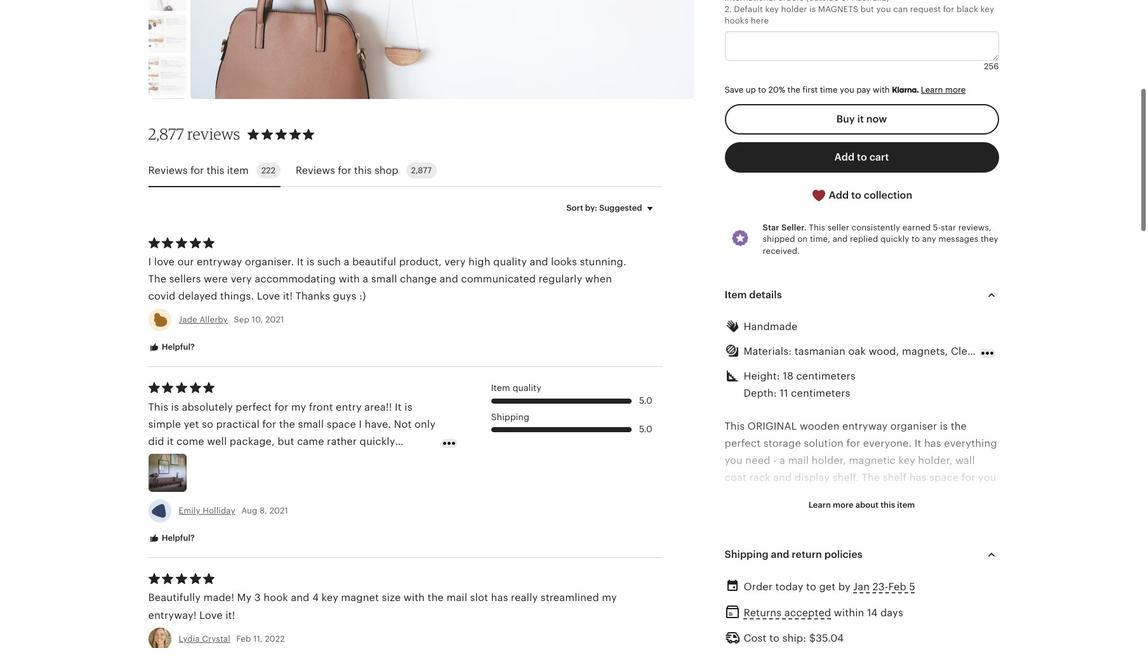 Task type: vqa. For each thing, say whether or not it's contained in the screenshot.
this in the 'DROPDOWN BUTTON'
yes



Task type: locate. For each thing, give the bounding box(es) containing it.
shipping for shipping and return policies
[[725, 549, 769, 560]]

feb left the 5
[[888, 581, 906, 592]]

0 vertical spatial our
[[177, 256, 194, 267]]

you down display on the right bottom of page
[[798, 490, 816, 500]]

by:
[[585, 203, 597, 213]]

this down reviews
[[207, 165, 224, 176]]

1 vertical spatial entryway
[[842, 421, 888, 431]]

jan
[[853, 581, 870, 592]]

2,877 right shop
[[411, 166, 432, 175]]

has inside beautifully made! my 3 hook and 4 key magnet size with the mail slot has really streamlined my entryway! love it!
[[491, 592, 508, 603]]

is inside this entryway wall organizer is our bestseller and has been featured at the following:
[[867, 559, 875, 569]]

australia inside this is absolutely perfect for my front entry area!! it is simple yet so practical for the small space i have. not only did it come well package, but came rather quickly considering it came from australia when i live in the us.
[[276, 453, 319, 464]]

1 vertical spatial perfect
[[725, 438, 761, 449]]

quality inside i love our entryway organiser. it is such a beautiful product, very high quality and looks stunning. the sellers were very accommodating with a small change and communicated regularly when covid delayed things. love it! thanks guys :)
[[493, 256, 527, 267]]

helpful? down 'jade'
[[160, 342, 195, 352]]

original
[[748, 421, 797, 431]]

5.0 for item quality
[[639, 395, 652, 405]]

0 horizontal spatial our
[[177, 256, 194, 267]]

the left slot
[[428, 592, 444, 603]]

add for add to collection
[[829, 189, 849, 200]]

entryway inside this entryway wall organizer is our bestseller and has been featured at the following:
[[748, 559, 793, 569]]

2 holder, from the left
[[918, 455, 953, 466]]

centimeters down tasmanian
[[796, 371, 856, 382]]

sellers
[[169, 274, 201, 284]]

:)
[[359, 291, 366, 302]]

quickly
[[880, 235, 909, 244], [360, 436, 395, 447]]

communicated
[[461, 274, 536, 284]]

1 5.0 from the top
[[639, 395, 652, 405]]

0 horizontal spatial it!
[[225, 610, 235, 621]]

1 horizontal spatial quickly
[[880, 235, 909, 244]]

our inside i love our entryway organiser. it is such a beautiful product, very high quality and looks stunning. the sellers were very accommodating with a small change and communicated regularly when covid delayed things. love it! thanks guys :)
[[177, 256, 194, 267]]

1 vertical spatial such
[[758, 507, 782, 518]]

very up things.
[[231, 274, 252, 284]]

1 horizontal spatial it
[[395, 402, 402, 412]]

0 vertical spatial other
[[954, 490, 981, 500]]

pay
[[856, 85, 871, 95]]

2 horizontal spatial with
[[873, 85, 890, 95]]

2 vertical spatial with
[[404, 592, 425, 603]]

jade allerby sep 10, 2021
[[179, 315, 284, 325]]

- right "need"
[[773, 455, 777, 466]]

came left the rather
[[297, 436, 324, 447]]

item down "shelf"
[[897, 500, 915, 509]]

my inside beautifully made! my 3 hook and 4 key magnet size with the mail slot has really streamlined my entryway! love it!
[[602, 592, 617, 603]]

entryway organizer wall all in one coat rack wall mount image 7 image
[[148, 14, 186, 53]]

other
[[954, 490, 981, 500], [725, 524, 751, 535]]

1 vertical spatial small
[[298, 419, 324, 430]]

you up coat
[[725, 455, 743, 466]]

1 horizontal spatial more
[[945, 85, 966, 95]]

has inside this entryway wall organizer is our bestseller and has been featured at the following:
[[970, 559, 987, 569]]

quickly inside this is absolutely perfect for my front entry area!! it is simple yet so practical for the small space i have. not only did it come well package, but came rather quickly considering it came from australia when i live in the us.
[[360, 436, 395, 447]]

small down beautiful
[[371, 274, 397, 284]]

0 vertical spatial can
[[893, 5, 908, 14]]

racks
[[822, 610, 848, 621]]

it right did
[[167, 436, 174, 447]]

item
[[725, 289, 747, 300], [491, 383, 510, 393]]

it down "well"
[[210, 453, 217, 464]]

lydia crystal link
[[179, 634, 230, 643]]

helpful? down emily
[[160, 533, 195, 543]]

1 horizontal spatial our
[[878, 559, 895, 569]]

stunning.
[[580, 256, 626, 267]]

it! down made!
[[225, 610, 235, 621]]

0 vertical spatial my
[[291, 402, 306, 412]]

add inside button
[[829, 189, 849, 200]]

0 vertical spatial quickly
[[880, 235, 909, 244]]

more inside learn more about this item dropdown button
[[833, 500, 854, 509]]

hook
[[264, 592, 288, 603]]

2 helpful? from the top
[[160, 533, 195, 543]]

a left beautiful
[[344, 256, 349, 267]]

made!
[[203, 592, 234, 603]]

1 vertical spatial very
[[231, 274, 252, 284]]

at inside this entryway wall organizer is our bestseller and has been featured at the following:
[[797, 576, 806, 587]]

sort by: suggested
[[566, 203, 642, 213]]

this right use at the bottom of page
[[860, 490, 878, 500]]

1 horizontal spatial 2,877
[[411, 166, 432, 175]]

1 vertical spatial item
[[491, 383, 510, 393]]

i left love
[[148, 256, 151, 267]]

reviews for reviews for this item
[[148, 165, 188, 176]]

0 vertical spatial came
[[297, 436, 324, 447]]

and left return
[[771, 549, 789, 560]]

centimeters down "height: 18 centimeters" at the right
[[791, 388, 850, 399]]

came
[[297, 436, 324, 447], [219, 453, 247, 464]]

more
[[945, 85, 966, 95], [833, 500, 854, 509]]

0 horizontal spatial or
[[785, 490, 795, 500]]

key inside this original wooden entryway organiser is the perfect storage solution for everyone. it has everything you need - a mail holder, magnetic key holder, wall coat rack and display shelf. the shelf has space for you to decorate or you can use this space for your other things such as sunglasses/glasses, cameras, phone or other tech gadgets.
[[899, 455, 915, 466]]

but right 'package,'
[[278, 436, 294, 447]]

this inside this original wooden entryway organiser is the perfect storage solution for everyone. it has everything you need - a mail holder, magnetic key holder, wall coat rack and display shelf. the shelf has space for you to decorate or you can use this space for your other things such as sunglasses/glasses, cameras, phone or other tech gadgets.
[[725, 421, 745, 431]]

this up the "been"
[[725, 559, 745, 569]]

emily
[[179, 506, 200, 515]]

tasmanian
[[795, 346, 846, 357]]

reviews for reviews for this shop
[[296, 165, 335, 176]]

1 vertical spatial learn
[[809, 500, 831, 509]]

gardens
[[887, 593, 928, 604]]

item left 222 on the top
[[227, 165, 249, 176]]

shipping inside dropdown button
[[725, 549, 769, 560]]

our up jan 23-feb 5 button
[[878, 559, 895, 569]]

this left original
[[725, 421, 745, 431]]

1 vertical spatial a
[[363, 274, 368, 284]]

to down earned
[[912, 235, 920, 244]]

is up accommodating
[[307, 256, 314, 267]]

entryway up everyone.
[[842, 421, 888, 431]]

and down the seller
[[833, 235, 848, 244]]

1 horizontal spatial i
[[351, 453, 354, 464]]

shipped
[[763, 235, 795, 244]]

1 vertical spatial quickly
[[360, 436, 395, 447]]

as inside 1. featured at better homes and gardens australia as one of the best key racks for staying organised - https://bit.ly/3r5xlup
[[977, 593, 988, 604]]

collection
[[864, 189, 912, 200]]

0 vertical spatial as
[[785, 507, 796, 518]]

and inside beautifully made! my 3 hook and 4 key magnet size with the mail slot has really streamlined my entryway! love it!
[[291, 592, 309, 603]]

1 vertical spatial item
[[897, 500, 915, 509]]

everything
[[944, 438, 997, 449]]

0 horizontal spatial my
[[291, 402, 306, 412]]

0 horizontal spatial shipping
[[491, 412, 529, 422]]

1 vertical spatial 2,877
[[411, 166, 432, 175]]

1 vertical spatial it
[[167, 436, 174, 447]]

0 horizontal spatial as
[[785, 507, 796, 518]]

1 horizontal spatial but
[[861, 5, 874, 14]]

1 holder, from the left
[[812, 455, 846, 466]]

it up not
[[395, 402, 402, 412]]

such inside i love our entryway organiser. it is such a beautiful product, very high quality and looks stunning. the sellers were very accommodating with a small change and communicated regularly when covid delayed things. love it! thanks guys :)
[[317, 256, 341, 267]]

magnet
[[341, 592, 379, 603]]

1 horizontal spatial item
[[897, 500, 915, 509]]

0 vertical spatial item
[[227, 165, 249, 176]]

0 vertical spatial quality
[[493, 256, 527, 267]]

item details
[[725, 289, 782, 300]]

1 horizontal spatial space
[[881, 490, 910, 500]]

with inside i love our entryway organiser. it is such a beautiful product, very high quality and looks stunning. the sellers were very accommodating with a small change and communicated regularly when covid delayed things. love it! thanks guys :)
[[339, 274, 360, 284]]

save up to 20% the first time you pay with klarna. learn more
[[725, 85, 966, 95]]

1 vertical spatial -
[[958, 610, 962, 621]]

space down "shelf"
[[881, 490, 910, 500]]

or
[[785, 490, 795, 500], [981, 507, 991, 518]]

1 horizontal spatial australia
[[931, 593, 974, 604]]

to left collection
[[851, 189, 861, 200]]

perfect up "need"
[[725, 438, 761, 449]]

learn more about this item button
[[799, 494, 924, 517]]

for left front
[[275, 402, 288, 412]]

centimeters for height: 18 centimeters
[[796, 371, 856, 382]]

my inside this is absolutely perfect for my front entry area!! it is simple yet so practical for the small space i have. not only did it come well package, but came rather quickly considering it came from australia when i live in the us.
[[291, 402, 306, 412]]

get
[[819, 581, 836, 592]]

1 horizontal spatial shipping
[[725, 549, 769, 560]]

high
[[468, 256, 490, 267]]

1 horizontal spatial other
[[954, 490, 981, 500]]

streamlined
[[541, 592, 599, 603]]

0 vertical spatial i
[[148, 256, 151, 267]]

this inside this is absolutely perfect for my front entry area!! it is simple yet so practical for the small space i have. not only did it come well package, but came rather quickly considering it came from australia when i live in the us.
[[148, 402, 168, 412]]

shipping for shipping
[[491, 412, 529, 422]]

love inside i love our entryway organiser. it is such a beautiful product, very high quality and looks stunning. the sellers were very accommodating with a small change and communicated regularly when covid delayed things. love it! thanks guys :)
[[257, 291, 280, 302]]

the inside beautifully made! my 3 hook and 4 key magnet size with the mail slot has really streamlined my entryway! love it!
[[428, 592, 444, 603]]

1 horizontal spatial with
[[404, 592, 425, 603]]

0 horizontal spatial entryway
[[197, 256, 242, 267]]

entryway up featured
[[748, 559, 793, 569]]

klarna.
[[892, 85, 919, 95]]

this for seller
[[809, 223, 825, 233]]

and
[[833, 235, 848, 244], [530, 256, 548, 267], [440, 274, 458, 284], [1086, 346, 1105, 357], [773, 472, 792, 483], [771, 549, 789, 560], [949, 559, 967, 569], [291, 592, 309, 603]]

helpful? for first helpful? button from the top
[[160, 342, 195, 352]]

holder, down solution
[[812, 455, 846, 466]]

this inside this entryway wall organizer is our bestseller and has been featured at the following:
[[725, 559, 745, 569]]

this up simple
[[148, 402, 168, 412]]

i left have.
[[359, 419, 362, 430]]

i
[[148, 256, 151, 267], [359, 419, 362, 430], [351, 453, 354, 464]]

the up the better
[[809, 576, 825, 587]]

0 horizontal spatial at
[[781, 593, 791, 604]]

perfect
[[236, 402, 272, 412], [725, 438, 761, 449]]

1 horizontal spatial wall
[[955, 455, 975, 466]]

2 horizontal spatial entryway
[[842, 421, 888, 431]]

is
[[809, 5, 816, 14], [307, 256, 314, 267], [171, 402, 179, 412], [404, 402, 412, 412], [940, 421, 948, 431], [867, 559, 875, 569]]

love down made!
[[199, 610, 223, 621]]

this for entryway
[[725, 559, 745, 569]]

item
[[227, 165, 249, 176], [897, 500, 915, 509]]

not
[[394, 419, 412, 430]]

wall up the 'today'
[[796, 559, 815, 569]]

for inside the 2. default key holder is magnets but you can request for black key hooks here
[[943, 5, 954, 14]]

of
[[746, 610, 756, 621]]

for left black
[[943, 5, 954, 14]]

0 horizontal spatial holder,
[[812, 455, 846, 466]]

the left first
[[788, 85, 800, 95]]

1 horizontal spatial as
[[977, 593, 988, 604]]

to down coat
[[725, 490, 735, 500]]

height: 18 centimeters
[[744, 371, 856, 382]]

1 horizontal spatial my
[[602, 592, 617, 603]]

this for is
[[148, 402, 168, 412]]

aug
[[241, 506, 257, 515]]

2 5.0 from the top
[[639, 424, 652, 434]]

2022
[[265, 634, 285, 643]]

more right klarna.
[[945, 85, 966, 95]]

1 vertical spatial at
[[781, 593, 791, 604]]

i left 'live'
[[351, 453, 354, 464]]

key right 4
[[322, 592, 338, 603]]

organiser
[[890, 421, 937, 431]]

1 horizontal spatial feb
[[888, 581, 906, 592]]

space
[[327, 419, 356, 430], [929, 472, 959, 483], [881, 490, 910, 500]]

1 vertical spatial australia
[[931, 593, 974, 604]]

product,
[[399, 256, 442, 267]]

is right organiser
[[940, 421, 948, 431]]

0 vertical spatial very
[[444, 256, 466, 267]]

today
[[775, 581, 803, 592]]

and right bestseller
[[949, 559, 967, 569]]

1 vertical spatial feb
[[236, 634, 251, 643]]

2,877 for 2,877
[[411, 166, 432, 175]]

is up 23- in the bottom of the page
[[867, 559, 875, 569]]

love up the "10,"
[[257, 291, 280, 302]]

but right magnets
[[861, 5, 874, 14]]

or down display on the right bottom of page
[[785, 490, 795, 500]]

add to cart
[[834, 151, 889, 162]]

to inside button
[[851, 189, 861, 200]]

1 vertical spatial as
[[977, 593, 988, 604]]

come
[[176, 436, 204, 447]]

very left high
[[444, 256, 466, 267]]

reviews down 2,877 reviews
[[148, 165, 188, 176]]

but inside this is absolutely perfect for my front entry area!! it is simple yet so practical for the small space i have. not only did it come well package, but came rather quickly considering it came from australia when i live in the us.
[[278, 436, 294, 447]]

1 horizontal spatial -
[[958, 610, 962, 621]]

1 horizontal spatial reviews
[[296, 165, 335, 176]]

quickly inside this seller consistently earned 5-star reviews, shipped on time, and replied quickly to any messages they received.
[[880, 235, 909, 244]]

256
[[984, 61, 999, 71]]

this inside this seller consistently earned 5-star reviews, shipped on time, and replied quickly to any messages they received.
[[809, 223, 825, 233]]

0 horizontal spatial can
[[819, 490, 837, 500]]

for left "14"
[[851, 610, 865, 621]]

coat
[[725, 472, 747, 483]]

tab list
[[148, 155, 662, 187]]

shipping and return policies button
[[713, 539, 1010, 570]]

2 reviews from the left
[[296, 165, 335, 176]]

i inside i love our entryway organiser. it is such a beautiful product, very high quality and looks stunning. the sellers were very accommodating with a small change and communicated regularly when covid delayed things. love it! thanks guys :)
[[148, 256, 151, 267]]

1 vertical spatial our
[[878, 559, 895, 569]]

learn right klarna.
[[921, 85, 943, 95]]

it!
[[283, 291, 293, 302], [225, 610, 235, 621]]

2 horizontal spatial a
[[780, 455, 785, 466]]

it right the "buy"
[[857, 113, 864, 124]]

with up guys in the top left of the page
[[339, 274, 360, 284]]

1 vertical spatial with
[[339, 274, 360, 284]]

5.0
[[639, 395, 652, 405], [639, 424, 652, 434]]

australia up the "organised" at right bottom
[[931, 593, 974, 604]]

with right size
[[404, 592, 425, 603]]

more left the about on the bottom right of the page
[[833, 500, 854, 509]]

1 vertical spatial other
[[725, 524, 751, 535]]

0 horizontal spatial when
[[322, 453, 348, 464]]

0 vertical spatial shipping
[[491, 412, 529, 422]]

entryway inside this original wooden entryway organiser is the perfect storage solution for everyone. it has everything you need - a mail holder, magnetic key holder, wall coat rack and display shelf. the shelf has space for you to decorate or you can use this space for your other things such as sunglasses/glasses, cameras, phone or other tech gadgets.
[[842, 421, 888, 431]]

0 vertical spatial at
[[797, 576, 806, 587]]

such up guys in the top left of the page
[[317, 256, 341, 267]]

key down the better
[[802, 610, 819, 621]]

but
[[861, 5, 874, 14], [278, 436, 294, 447]]

0 vertical spatial -
[[773, 455, 777, 466]]

a inside this original wooden entryway organiser is the perfect storage solution for everyone. it has everything you need - a mail holder, magnetic key holder, wall coat rack and display shelf. the shelf has space for you to decorate or you can use this space for your other things such as sunglasses/glasses, cameras, phone or other tech gadgets.
[[780, 455, 785, 466]]

this inside learn more about this item dropdown button
[[881, 500, 895, 509]]

can left request
[[893, 5, 908, 14]]

perfect inside this is absolutely perfect for my front entry area!! it is simple yet so practical for the small space i have. not only did it come well package, but came rather quickly considering it came from australia when i live in the us.
[[236, 402, 272, 412]]

can inside this original wooden entryway organiser is the perfect storage solution for everyone. it has everything you need - a mail holder, magnetic key holder, wall coat rack and display shelf. the shelf has space for you to decorate or you can use this space for your other things such as sunglasses/glasses, cameras, phone or other tech gadgets.
[[819, 490, 837, 500]]

2 vertical spatial a
[[780, 455, 785, 466]]

perfect inside this original wooden entryway organiser is the perfect storage solution for everyone. it has everything you need - a mail holder, magnetic key holder, wall coat rack and display shelf. the shelf has space for you to decorate or you can use this space for your other things such as sunglasses/glasses, cameras, phone or other tech gadgets.
[[725, 438, 761, 449]]

when down stunning.
[[585, 274, 612, 284]]

is inside the 2. default key holder is magnets but you can request for black key hooks here
[[809, 5, 816, 14]]

0 vertical spatial wall
[[955, 455, 975, 466]]

at down the 'today'
[[781, 593, 791, 604]]

11
[[780, 388, 788, 399]]

things.
[[220, 291, 254, 302]]

reviews
[[148, 165, 188, 176], [296, 165, 335, 176]]

can left use at the bottom of page
[[819, 490, 837, 500]]

2 vertical spatial i
[[351, 453, 354, 464]]

item quality
[[491, 383, 541, 393]]

0 vertical spatial mail
[[788, 455, 809, 466]]

policies
[[824, 549, 862, 560]]

entryway inside i love our entryway organiser. it is such a beautiful product, very high quality and looks stunning. the sellers were very accommodating with a small change and communicated regularly when covid delayed things. love it! thanks guys :)
[[197, 256, 242, 267]]

wall inside this entryway wall organizer is our bestseller and has been featured at the following:
[[796, 559, 815, 569]]

2021 for emily holliday aug 8, 2021
[[269, 506, 288, 515]]

has down phone
[[970, 559, 987, 569]]

learn inside dropdown button
[[809, 500, 831, 509]]

2 horizontal spatial space
[[929, 472, 959, 483]]

learn down display on the right bottom of page
[[809, 500, 831, 509]]

add to cart button
[[725, 142, 999, 172]]

add inside 'button'
[[834, 151, 855, 162]]

Add your personalization text field
[[725, 31, 999, 61]]

and left 4
[[291, 592, 309, 603]]

and inside this original wooden entryway organiser is the perfect storage solution for everyone. it has everything you need - a mail holder, magnetic key holder, wall coat rack and display shelf. the shelf has space for you to decorate or you can use this space for your other things such as sunglasses/glasses, cameras, phone or other tech gadgets.
[[773, 472, 792, 483]]

helpful? button down 'jade'
[[139, 336, 204, 359]]

5-
[[933, 223, 941, 233]]

helpful? for first helpful? button from the bottom of the page
[[160, 533, 195, 543]]

to right up
[[758, 85, 766, 95]]

1. featured at better homes and gardens australia as one of the best key racks for staying organised - https://bit.ly/3r5xlup
[[725, 593, 988, 638]]

to
[[758, 85, 766, 95], [857, 151, 867, 162], [851, 189, 861, 200], [912, 235, 920, 244], [725, 490, 735, 500], [806, 581, 816, 592], [769, 633, 780, 644]]

- right the "organised" at right bottom
[[958, 610, 962, 621]]

0 horizontal spatial reviews
[[148, 165, 188, 176]]

to inside this original wooden entryway organiser is the perfect storage solution for everyone. it has everything you need - a mail holder, magnetic key holder, wall coat rack and display shelf. the shelf has space for you to decorate or you can use this space for your other things such as sunglasses/glasses, cameras, phone or other tech gadgets.
[[725, 490, 735, 500]]

depth:
[[744, 388, 777, 399]]

came down "well"
[[219, 453, 247, 464]]

0 vertical spatial it
[[297, 256, 304, 267]]

it down organiser
[[915, 438, 921, 449]]

0 vertical spatial 2,877
[[148, 125, 184, 144]]

1 vertical spatial it!
[[225, 610, 235, 621]]

14
[[867, 607, 878, 618]]

mail up display on the right bottom of page
[[788, 455, 809, 466]]

is right 'holder'
[[809, 5, 816, 14]]

solution
[[804, 438, 844, 449]]

centimeters
[[796, 371, 856, 382], [791, 388, 850, 399]]

this for original
[[725, 421, 745, 431]]

very
[[444, 256, 466, 267], [231, 274, 252, 284]]

and right stain
[[1086, 346, 1105, 357]]

the inside 1. featured at better homes and gardens australia as one of the best key racks for staying organised - https://bit.ly/3r5xlup
[[759, 610, 775, 621]]

small inside this is absolutely perfect for my front entry area!! it is simple yet so practical for the small space i have. not only did it come well package, but came rather quickly considering it came from australia when i live in the us.
[[298, 419, 324, 430]]

1 horizontal spatial when
[[585, 274, 612, 284]]

australia inside 1. featured at better homes and gardens australia as one of the best key racks for staying organised - https://bit.ly/3r5xlup
[[931, 593, 974, 604]]

0 horizontal spatial i
[[148, 256, 151, 267]]

1 vertical spatial the
[[862, 472, 880, 483]]

2,877 left reviews
[[148, 125, 184, 144]]

0 vertical spatial space
[[327, 419, 356, 430]]

the inside this original wooden entryway organiser is the perfect storage solution for everyone. it has everything you need - a mail holder, magnetic key holder, wall coat rack and display shelf. the shelf has space for you to decorate or you can use this space for your other things such as sunglasses/glasses, cameras, phone or other tech gadgets.
[[862, 472, 880, 483]]

1 vertical spatial but
[[278, 436, 294, 447]]

1 reviews from the left
[[148, 165, 188, 176]]

2021 right 8,
[[269, 506, 288, 515]]

this
[[809, 223, 825, 233], [148, 402, 168, 412], [725, 421, 745, 431], [725, 559, 745, 569]]

homes
[[826, 593, 861, 604]]

and inside this seller consistently earned 5-star reviews, shipped on time, and replied quickly to any messages they received.
[[833, 235, 848, 244]]

0 vertical spatial or
[[785, 490, 795, 500]]

2021 right the "10,"
[[265, 315, 284, 325]]

0 vertical spatial when
[[585, 274, 612, 284]]

or right phone
[[981, 507, 991, 518]]

item inside dropdown button
[[725, 289, 747, 300]]

can inside the 2. default key holder is magnets but you can request for black key hooks here
[[893, 5, 908, 14]]

1 helpful? from the top
[[160, 342, 195, 352]]

mail
[[788, 455, 809, 466], [446, 592, 467, 603]]

0 horizontal spatial mail
[[446, 592, 467, 603]]

0 vertical spatial helpful? button
[[139, 336, 204, 359]]

my left front
[[291, 402, 306, 412]]

varnish,
[[980, 346, 1020, 357]]

cameras,
[[898, 507, 944, 518]]

wall down everything
[[955, 455, 975, 466]]

a down storage
[[780, 455, 785, 466]]

0 horizontal spatial it
[[167, 436, 174, 447]]

0 vertical spatial with
[[873, 85, 890, 95]]

1 horizontal spatial item
[[725, 289, 747, 300]]

reviews right 222 on the top
[[296, 165, 335, 176]]

1 vertical spatial can
[[819, 490, 837, 500]]

0 vertical spatial add
[[834, 151, 855, 162]]

1 horizontal spatial such
[[758, 507, 782, 518]]

1 horizontal spatial can
[[893, 5, 908, 14]]

key inside beautifully made! my 3 hook and 4 key magnet size with the mail slot has really streamlined my entryway! love it!
[[322, 592, 338, 603]]

details
[[749, 289, 782, 300]]

with inside beautifully made! my 3 hook and 4 key magnet size with the mail slot has really streamlined my entryway! love it!
[[404, 592, 425, 603]]

change
[[400, 274, 437, 284]]



Task type: describe. For each thing, give the bounding box(es) containing it.
for up 'package,'
[[262, 419, 276, 430]]

about
[[856, 500, 879, 509]]

add to collection
[[826, 189, 912, 200]]

11,
[[253, 634, 263, 643]]

simple
[[148, 419, 181, 430]]

you left pay
[[840, 85, 854, 95]]

really
[[511, 592, 538, 603]]

and left looks
[[530, 256, 548, 267]]

it inside this original wooden entryway organiser is the perfect storage solution for everyone. it has everything you need - a mail holder, magnetic key holder, wall coat rack and display shelf. the shelf has space for you to decorate or you can use this space for your other things such as sunglasses/glasses, cameras, phone or other tech gadgets.
[[915, 438, 921, 449]]

- inside this original wooden entryway organiser is the perfect storage solution for everyone. it has everything you need - a mail holder, magnetic key holder, wall coat rack and display shelf. the shelf has space for you to decorate or you can use this space for your other things such as sunglasses/glasses, cameras, phone or other tech gadgets.
[[773, 455, 777, 466]]

it inside button
[[857, 113, 864, 124]]

slot
[[470, 592, 488, 603]]

star
[[763, 223, 779, 233]]

this inside this original wooden entryway organiser is the perfect storage solution for everyone. it has everything you need - a mail holder, magnetic key holder, wall coat rack and display shelf. the shelf has space for you to decorate or you can use this space for your other things such as sunglasses/glasses, cameras, phone or other tech gadgets.
[[860, 490, 878, 500]]

suggested
[[599, 203, 642, 213]]

materials:
[[744, 346, 792, 357]]

key up here
[[765, 5, 779, 14]]

mail inside this original wooden entryway organiser is the perfect storage solution for everyone. it has everything you need - a mail holder, magnetic key holder, wall coat rack and display shelf. the shelf has space for you to decorate or you can use this space for your other things such as sunglasses/glasses, cameras, phone or other tech gadgets.
[[788, 455, 809, 466]]

wooden
[[800, 421, 840, 431]]

for inside 1. featured at better homes and gardens australia as one of the best key racks for staying organised - https://bit.ly/3r5xlup
[[851, 610, 865, 621]]

2.
[[725, 5, 732, 14]]

1 horizontal spatial or
[[981, 507, 991, 518]]

cost
[[744, 633, 767, 644]]

item inside tab list
[[227, 165, 249, 176]]

star
[[941, 223, 956, 233]]

2021 for jade allerby sep 10, 2021
[[265, 315, 284, 325]]

varnish,
[[1108, 346, 1147, 357]]

it! inside beautifully made! my 3 hook and 4 key magnet size with the mail slot has really streamlined my entryway! love it!
[[225, 610, 235, 621]]

is up not
[[404, 402, 412, 412]]

handmade
[[744, 321, 798, 332]]

0 horizontal spatial a
[[344, 256, 349, 267]]

reviews for this item
[[148, 165, 249, 176]]

cost to ship: $ 35.04
[[744, 633, 844, 644]]

covid
[[148, 291, 175, 302]]

better
[[793, 593, 824, 604]]

key right black
[[980, 5, 994, 14]]

consistently
[[852, 223, 900, 233]]

i love our entryway organiser. it is such a beautiful product, very high quality and looks stunning. the sellers were very accommodating with a small change and communicated regularly when covid delayed things. love it! thanks guys :)
[[148, 256, 626, 302]]

guys
[[333, 291, 357, 302]]

2 horizontal spatial i
[[359, 419, 362, 430]]

within
[[834, 607, 864, 618]]

and inside this entryway wall organizer is our bestseller and has been featured at the following:
[[949, 559, 967, 569]]

it! inside i love our entryway organiser. it is such a beautiful product, very high quality and looks stunning. the sellers were very accommodating with a small change and communicated regularly when covid delayed things. love it! thanks guys :)
[[283, 291, 293, 302]]

hooks
[[725, 16, 749, 26]]

earned
[[903, 223, 931, 233]]

default
[[734, 5, 763, 14]]

regularly
[[539, 274, 582, 284]]

item inside dropdown button
[[897, 500, 915, 509]]

has right "shelf"
[[909, 472, 927, 483]]

2 vertical spatial space
[[881, 490, 910, 500]]

have.
[[365, 419, 391, 430]]

is inside this original wooden entryway organiser is the perfect storage solution for everyone. it has everything you need - a mail holder, magnetic key holder, wall coat rack and display shelf. the shelf has space for you to decorate or you can use this space for your other things such as sunglasses/glasses, cameras, phone or other tech gadgets.
[[940, 421, 948, 431]]

my
[[237, 592, 252, 603]]

2,877 for 2,877 reviews
[[148, 125, 184, 144]]

you inside the 2. default key holder is magnets but you can request for black key hooks here
[[876, 5, 891, 14]]

clear
[[951, 346, 977, 357]]

only
[[414, 419, 436, 430]]

looks
[[551, 256, 577, 267]]

wall inside this original wooden entryway organiser is the perfect storage solution for everyone. it has everything you need - a mail holder, magnetic key holder, wall coat rack and display shelf. the shelf has space for you to decorate or you can use this space for your other things such as sunglasses/glasses, cameras, phone or other tech gadgets.
[[955, 455, 975, 466]]

things
[[725, 507, 756, 518]]

has down organiser
[[924, 438, 941, 449]]

to right cost
[[769, 633, 780, 644]]

0 vertical spatial learn
[[921, 85, 943, 95]]

- inside 1. featured at better homes and gardens australia as one of the best key racks for staying organised - https://bit.ly/3r5xlup
[[958, 610, 962, 621]]

at inside 1. featured at better homes and gardens australia as one of the best key racks for staying organised - https://bit.ly/3r5xlup
[[781, 593, 791, 604]]

and inside dropdown button
[[771, 549, 789, 560]]

when inside i love our entryway organiser. it is such a beautiful product, very high quality and looks stunning. the sellers were very accommodating with a small change and communicated regularly when covid delayed things. love it! thanks guys :)
[[585, 274, 612, 284]]

the right the in
[[389, 453, 405, 464]]

jan 23-feb 5 button
[[853, 577, 915, 596]]

2 helpful? button from the top
[[139, 527, 204, 550]]

such inside this original wooden entryway organiser is the perfect storage solution for everyone. it has everything you need - a mail holder, magnetic key holder, wall coat rack and display shelf. the shelf has space for you to decorate or you can use this space for your other things such as sunglasses/glasses, cameras, phone or other tech gadgets.
[[758, 507, 782, 518]]

key inside 1. featured at better homes and gardens australia as one of the best key racks for staying organised - https://bit.ly/3r5xlup
[[802, 610, 819, 621]]

did
[[148, 436, 164, 447]]

storage
[[763, 438, 801, 449]]

our inside this entryway wall organizer is our bestseller and has been featured at the following:
[[878, 559, 895, 569]]

0 horizontal spatial feb
[[236, 634, 251, 643]]

1 horizontal spatial it
[[210, 453, 217, 464]]

centimeters for depth: 11 centimeters
[[791, 388, 850, 399]]

20%
[[768, 85, 785, 95]]

to inside 'button'
[[857, 151, 867, 162]]

one
[[725, 610, 743, 621]]

use
[[840, 490, 857, 500]]

were
[[204, 274, 228, 284]]

best
[[778, 610, 799, 621]]

live
[[357, 453, 374, 464]]

it inside i love our entryway organiser. it is such a beautiful product, very high quality and looks stunning. the sellers were very accommodating with a small change and communicated regularly when covid delayed things. love it! thanks guys :)
[[297, 256, 304, 267]]

is inside i love our entryway organiser. it is such a beautiful product, very high quality and looks stunning. the sellers were very accommodating with a small change and communicated regularly when covid delayed things. love it! thanks guys :)
[[307, 256, 314, 267]]

buy it now
[[836, 113, 887, 124]]

so
[[202, 419, 213, 430]]

but inside the 2. default key holder is magnets but you can request for black key hooks here
[[861, 5, 874, 14]]

to up the better
[[806, 581, 816, 592]]

organiser.
[[245, 256, 294, 267]]

5.0 for shipping
[[639, 424, 652, 434]]

display
[[795, 472, 830, 483]]

need
[[745, 455, 770, 466]]

jade
[[179, 315, 197, 325]]

first
[[803, 85, 818, 95]]

considering
[[148, 453, 207, 464]]

this original wooden entryway organiser is the perfect storage solution for everyone. it has everything you need - a mail holder, magnetic key holder, wall coat rack and display shelf. the shelf has space for you to decorate or you can use this space for your other things such as sunglasses/glasses, cameras, phone or other tech gadgets.
[[725, 421, 997, 535]]

entry
[[336, 402, 362, 412]]

organised
[[906, 610, 955, 621]]

bestseller
[[898, 559, 946, 569]]

mail inside beautifully made! my 3 hook and 4 key magnet size with the mail slot has really streamlined my entryway! love it!
[[446, 592, 467, 603]]

order today to get by jan 23-feb 5
[[744, 581, 915, 592]]

add for add to cart
[[834, 151, 855, 162]]

1.
[[725, 593, 732, 604]]

entryway for wooden
[[842, 421, 888, 431]]

the right the practical
[[279, 419, 295, 430]]

when inside this is absolutely perfect for my front entry area!! it is simple yet so practical for the small space i have. not only did it come well package, but came rather quickly considering it came from australia when i live in the us.
[[322, 453, 348, 464]]

as inside this original wooden entryway organiser is the perfect storage solution for everyone. it has everything you need - a mail holder, magnetic key holder, wall coat rack and display shelf. the shelf has space for you to decorate or you can use this space for your other things such as sunglasses/glasses, cameras, phone or other tech gadgets.
[[785, 507, 796, 518]]

rack
[[749, 472, 770, 483]]

the inside i love our entryway organiser. it is such a beautiful product, very high quality and looks stunning. the sellers were very accommodating with a small change and communicated regularly when covid delayed things. love it! thanks guys :)
[[148, 274, 166, 284]]

request
[[910, 5, 941, 14]]

on
[[797, 235, 808, 244]]

small inside i love our entryway organiser. it is such a beautiful product, very high quality and looks stunning. the sellers were very accommodating with a small change and communicated regularly when covid delayed things. love it! thanks guys :)
[[371, 274, 397, 284]]

tab list containing reviews for this item
[[148, 155, 662, 187]]

for left shop
[[338, 165, 351, 176]]

accommodating
[[255, 274, 336, 284]]

view details of this review photo by emily holliday image
[[148, 454, 186, 492]]

star seller.
[[763, 223, 807, 233]]

for down 2,877 reviews
[[190, 165, 204, 176]]

magnets,
[[902, 346, 948, 357]]

2,877 reviews
[[148, 125, 240, 144]]

magnets
[[818, 5, 858, 14]]

love inside beautifully made! my 3 hook and 4 key magnet size with the mail slot has really streamlined my entryway! love it!
[[199, 610, 223, 621]]

item details button
[[713, 280, 1010, 310]]

this left shop
[[354, 165, 372, 176]]

item for item quality
[[491, 383, 510, 393]]

thanks
[[295, 291, 330, 302]]

any
[[922, 235, 936, 244]]

the inside this entryway wall organizer is our bestseller and has been featured at the following:
[[809, 576, 825, 587]]

1 horizontal spatial very
[[444, 256, 466, 267]]

1 vertical spatial quality
[[513, 383, 541, 393]]

it inside this is absolutely perfect for my front entry area!! it is simple yet so practical for the small space i have. not only did it come well package, but came rather quickly considering it came from australia when i live in the us.
[[395, 402, 402, 412]]

2. default key holder is magnets but you can request for black key hooks here
[[725, 5, 994, 26]]

for down everything
[[962, 472, 975, 483]]

you down everything
[[978, 472, 996, 483]]

entryway for our
[[197, 256, 242, 267]]

staying
[[867, 610, 903, 621]]

for up magnetic
[[846, 438, 860, 449]]

yet
[[184, 419, 199, 430]]

they
[[981, 235, 998, 244]]

sep
[[234, 315, 249, 325]]

order
[[744, 581, 773, 592]]

days
[[880, 607, 903, 618]]

item for item details
[[725, 289, 747, 300]]

reviews
[[187, 125, 240, 144]]

in
[[377, 453, 386, 464]]

1 horizontal spatial came
[[297, 436, 324, 447]]

shop
[[374, 165, 398, 176]]

the inside this original wooden entryway organiser is the perfect storage solution for everyone. it has everything you need - a mail holder, magnetic key holder, wall coat rack and display shelf. the shelf has space for you to decorate or you can use this space for your other things such as sunglasses/glasses, cameras, phone or other tech gadgets.
[[951, 421, 967, 431]]

entryway organizer wall all in one coat rack wall mount image 8 image
[[148, 56, 186, 94]]

1 helpful? button from the top
[[139, 336, 204, 359]]

front
[[309, 402, 333, 412]]

featured
[[752, 576, 794, 587]]

space inside this is absolutely perfect for my front entry area!! it is simple yet so practical for the small space i have. not only did it come well package, but came rather quickly considering it came from australia when i live in the us.
[[327, 419, 356, 430]]

is up simple
[[171, 402, 179, 412]]

1 vertical spatial came
[[219, 453, 247, 464]]

1 vertical spatial space
[[929, 472, 959, 483]]

0 vertical spatial feb
[[888, 581, 906, 592]]

to inside this seller consistently earned 5-star reviews, shipped on time, and replied quickly to any messages they received.
[[912, 235, 920, 244]]

buy
[[836, 113, 855, 124]]

0 vertical spatial more
[[945, 85, 966, 95]]

height:
[[744, 371, 780, 382]]

0 horizontal spatial very
[[231, 274, 252, 284]]

walnut
[[1023, 346, 1057, 357]]

and right change
[[440, 274, 458, 284]]

1 horizontal spatial a
[[363, 274, 368, 284]]

for up cameras,
[[913, 490, 927, 500]]

0 horizontal spatial other
[[725, 524, 751, 535]]

reviews,
[[958, 223, 991, 233]]



